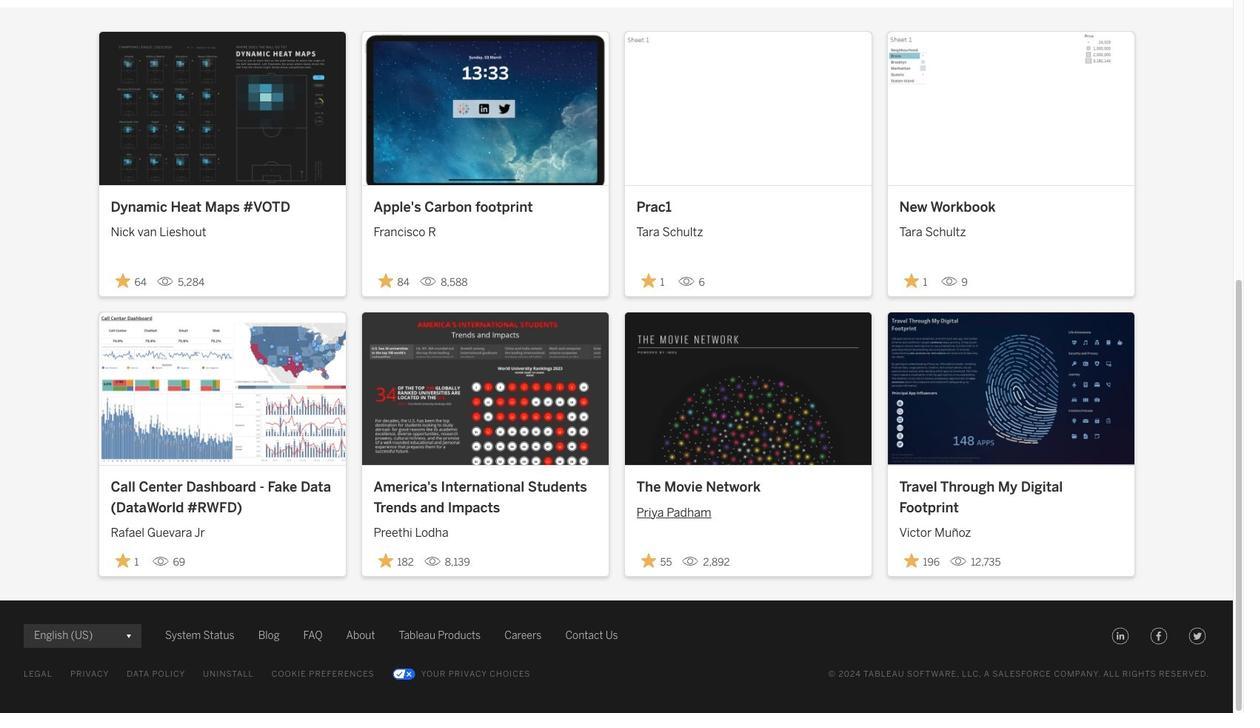 Task type: describe. For each thing, give the bounding box(es) containing it.
1 horizontal spatial remove favorite image
[[378, 273, 393, 288]]

0 horizontal spatial remove favorite image
[[115, 553, 130, 568]]

selected language element
[[34, 624, 131, 648]]



Task type: locate. For each thing, give the bounding box(es) containing it.
2 horizontal spatial remove favorite image
[[904, 553, 919, 568]]

Remove Favorite button
[[111, 269, 151, 293], [374, 269, 414, 293], [637, 269, 672, 293], [899, 269, 935, 293], [111, 549, 146, 573], [374, 549, 418, 573], [637, 549, 677, 573], [899, 549, 944, 573]]

remove favorite image
[[378, 273, 393, 288], [115, 553, 130, 568], [904, 553, 919, 568]]

remove favorite image
[[115, 273, 130, 288], [641, 273, 656, 288], [904, 273, 919, 288], [378, 553, 393, 568], [641, 553, 656, 568]]

workbook thumbnail image
[[99, 32, 346, 185], [362, 32, 608, 185], [625, 32, 871, 185], [888, 32, 1134, 185], [99, 312, 346, 465], [362, 312, 608, 465], [625, 312, 871, 465], [888, 312, 1134, 465]]



Task type: vqa. For each thing, say whether or not it's contained in the screenshot.
ann jackson link
no



